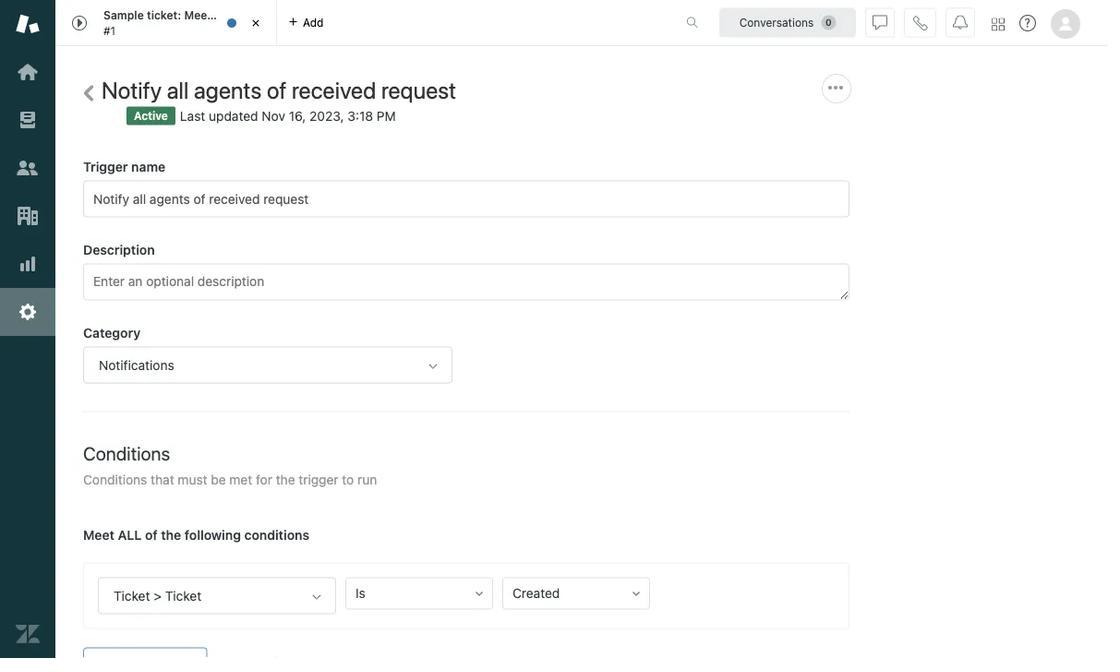 Task type: describe. For each thing, give the bounding box(es) containing it.
#1
[[103, 24, 116, 37]]

conversations
[[739, 16, 814, 29]]

the
[[214, 9, 232, 22]]

ticket:
[[147, 9, 181, 22]]

zendesk image
[[16, 622, 40, 646]]

add button
[[277, 0, 335, 45]]

tabs tab list
[[55, 0, 667, 46]]

get help image
[[1019, 15, 1036, 31]]

organizations image
[[16, 204, 40, 228]]

reporting image
[[16, 252, 40, 276]]

ticket
[[235, 9, 266, 22]]

add
[[303, 16, 324, 29]]

tab containing sample ticket: meet the ticket
[[55, 0, 277, 46]]



Task type: locate. For each thing, give the bounding box(es) containing it.
customers image
[[16, 156, 40, 180]]

conversations button
[[719, 8, 856, 37]]

admin image
[[16, 300, 40, 324]]

sample
[[103, 9, 144, 22]]

button displays agent's chat status as invisible. image
[[873, 15, 887, 30]]

zendesk products image
[[992, 18, 1005, 31]]

tab
[[55, 0, 277, 46]]

main element
[[0, 0, 55, 658]]

get started image
[[16, 60, 40, 84]]

close image
[[247, 14, 265, 32]]

meet
[[184, 9, 212, 22]]

sample ticket: meet the ticket #1
[[103, 9, 266, 37]]

views image
[[16, 108, 40, 132]]

notifications image
[[953, 15, 968, 30]]

zendesk support image
[[16, 12, 40, 36]]



Task type: vqa. For each thing, say whether or not it's contained in the screenshot.
unassigned tickets
no



